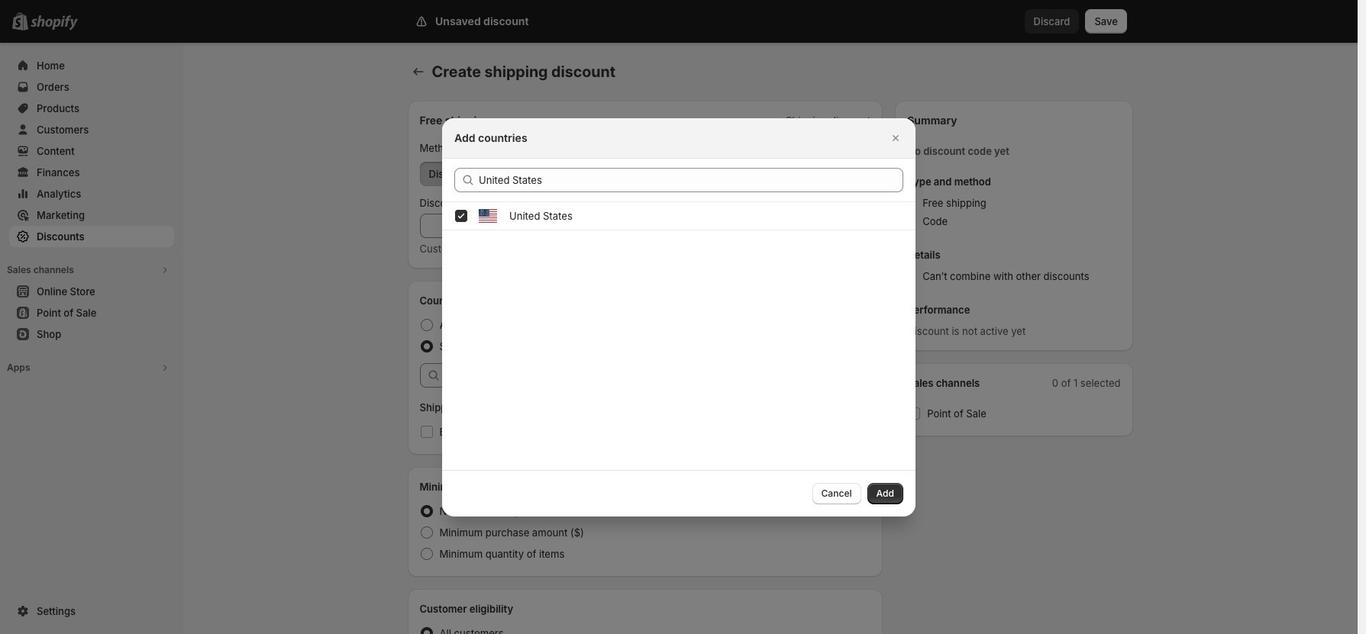 Task type: locate. For each thing, give the bounding box(es) containing it.
dialog
[[0, 118, 1358, 517]]



Task type: vqa. For each thing, say whether or not it's contained in the screenshot.
Shopify image
yes



Task type: describe. For each thing, give the bounding box(es) containing it.
Search countries text field
[[479, 168, 904, 192]]

shopify image
[[31, 15, 78, 31]]



